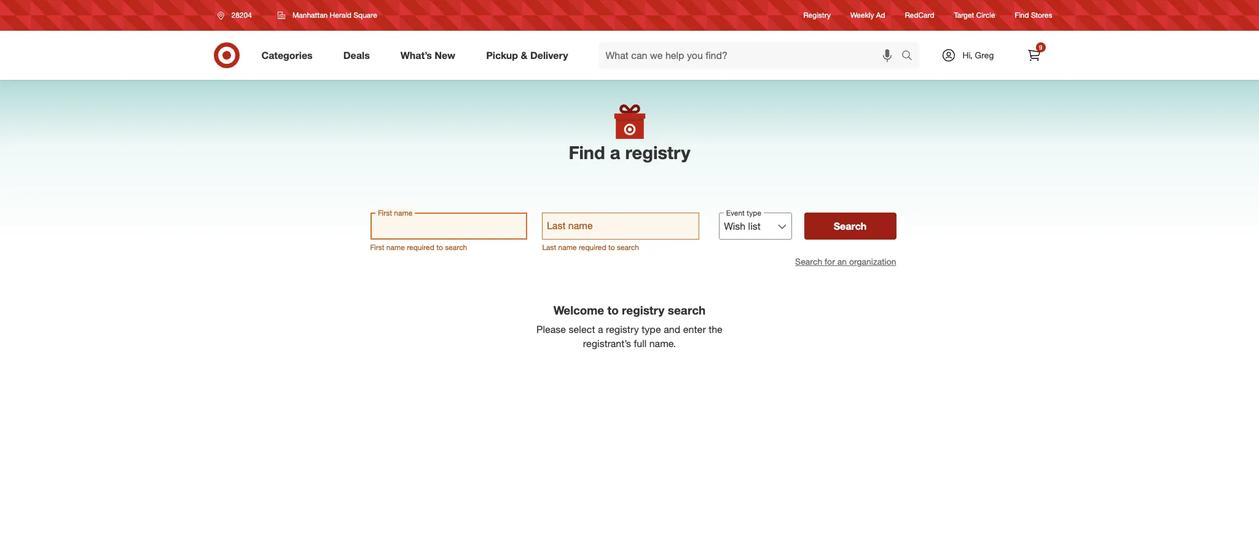 Task type: vqa. For each thing, say whether or not it's contained in the screenshot.
Find Stores link
yes



Task type: locate. For each thing, give the bounding box(es) containing it.
find
[[1015, 11, 1029, 20], [569, 141, 605, 164]]

the
[[709, 323, 723, 336]]

1 name from the left
[[387, 243, 405, 252]]

deals
[[343, 49, 370, 61]]

pickup & delivery
[[486, 49, 568, 61]]

search
[[834, 220, 867, 233], [796, 256, 823, 267]]

required for last
[[579, 243, 607, 252]]

9
[[1039, 44, 1043, 51]]

What can we help you find? suggestions appear below search field
[[598, 42, 905, 69]]

registry
[[626, 141, 691, 164], [622, 303, 665, 317], [606, 323, 639, 336]]

0 horizontal spatial a
[[598, 323, 603, 336]]

search for search
[[834, 220, 867, 233]]

circle
[[977, 11, 996, 20]]

0 vertical spatial registry
[[626, 141, 691, 164]]

search
[[896, 50, 926, 62], [445, 243, 467, 252], [617, 243, 639, 252], [668, 303, 706, 317]]

None text field
[[542, 213, 700, 240]]

0 vertical spatial find
[[1015, 11, 1029, 20]]

search inside button
[[834, 220, 867, 233]]

type
[[642, 323, 661, 336]]

find a registry
[[569, 141, 691, 164]]

square
[[354, 10, 377, 20]]

1 vertical spatial find
[[569, 141, 605, 164]]

0 vertical spatial a
[[610, 141, 621, 164]]

1 required from the left
[[407, 243, 435, 252]]

to inside the "welcome to registry search please select a registry type and enter the registrant's full name."
[[608, 303, 619, 317]]

find for find stores
[[1015, 11, 1029, 20]]

please
[[537, 323, 566, 336]]

1 horizontal spatial search
[[834, 220, 867, 233]]

2 name from the left
[[559, 243, 577, 252]]

redcard link
[[905, 10, 935, 21]]

required for first
[[407, 243, 435, 252]]

name
[[387, 243, 405, 252], [559, 243, 577, 252]]

find inside 'link'
[[1015, 11, 1029, 20]]

1 horizontal spatial find
[[1015, 11, 1029, 20]]

hi,
[[963, 50, 973, 60]]

required right last
[[579, 243, 607, 252]]

1 vertical spatial search
[[796, 256, 823, 267]]

2 vertical spatial registry
[[606, 323, 639, 336]]

deals link
[[333, 42, 385, 69]]

search button
[[896, 42, 926, 71]]

a
[[610, 141, 621, 164], [598, 323, 603, 336]]

1 horizontal spatial a
[[610, 141, 621, 164]]

1 vertical spatial registry
[[622, 303, 665, 317]]

name.
[[650, 337, 676, 350]]

0 horizontal spatial required
[[407, 243, 435, 252]]

categories
[[262, 49, 313, 61]]

required
[[407, 243, 435, 252], [579, 243, 607, 252]]

1 horizontal spatial required
[[579, 243, 607, 252]]

1 horizontal spatial name
[[559, 243, 577, 252]]

search up search for an organization link
[[834, 220, 867, 233]]

ad
[[876, 11, 886, 20]]

select
[[569, 323, 595, 336]]

search for search for an organization
[[796, 256, 823, 267]]

manhattan
[[293, 10, 328, 20]]

name right last
[[559, 243, 577, 252]]

manhattan herald square button
[[270, 4, 385, 26]]

required right the first
[[407, 243, 435, 252]]

target circle link
[[954, 10, 996, 21]]

None text field
[[370, 213, 528, 240]]

name right the first
[[387, 243, 405, 252]]

what's
[[401, 49, 432, 61]]

weekly ad
[[851, 11, 886, 20]]

2 required from the left
[[579, 243, 607, 252]]

first name required to search
[[370, 243, 467, 252]]

1 vertical spatial a
[[598, 323, 603, 336]]

target circle
[[954, 11, 996, 20]]

last name required to search
[[542, 243, 639, 252]]

find for find a registry
[[569, 141, 605, 164]]

0 horizontal spatial find
[[569, 141, 605, 164]]

0 horizontal spatial name
[[387, 243, 405, 252]]

0 vertical spatial search
[[834, 220, 867, 233]]

first
[[370, 243, 385, 252]]

search left for
[[796, 256, 823, 267]]

registrant's
[[583, 337, 631, 350]]

find stores
[[1015, 11, 1053, 20]]

0 horizontal spatial search
[[796, 256, 823, 267]]

to for last name required to search
[[609, 243, 615, 252]]

to
[[437, 243, 443, 252], [609, 243, 615, 252], [608, 303, 619, 317]]



Task type: describe. For each thing, give the bounding box(es) containing it.
manhattan herald square
[[293, 10, 377, 20]]

name for first
[[387, 243, 405, 252]]

pickup
[[486, 49, 518, 61]]

new
[[435, 49, 456, 61]]

and
[[664, 323, 681, 336]]

pickup & delivery link
[[476, 42, 584, 69]]

stores
[[1032, 11, 1053, 20]]

target
[[954, 11, 975, 20]]

to for first name required to search
[[437, 243, 443, 252]]

28204
[[231, 10, 252, 20]]

an
[[838, 256, 847, 267]]

find stores link
[[1015, 10, 1053, 21]]

search inside the "welcome to registry search please select a registry type and enter the registrant's full name."
[[668, 303, 706, 317]]

delivery
[[530, 49, 568, 61]]

9 link
[[1021, 42, 1048, 69]]

herald
[[330, 10, 352, 20]]

weekly ad link
[[851, 10, 886, 21]]

enter
[[683, 323, 706, 336]]

last
[[542, 243, 557, 252]]

what's new
[[401, 49, 456, 61]]

greg
[[975, 50, 994, 60]]

weekly
[[851, 11, 874, 20]]

welcome
[[554, 303, 604, 317]]

hi, greg
[[963, 50, 994, 60]]

&
[[521, 49, 528, 61]]

categories link
[[251, 42, 328, 69]]

registry link
[[804, 10, 831, 21]]

welcome to registry search please select a registry type and enter the registrant's full name.
[[537, 303, 723, 350]]

search for an organization
[[796, 256, 897, 267]]

28204 button
[[209, 4, 265, 26]]

registry for to
[[622, 303, 665, 317]]

registry for a
[[626, 141, 691, 164]]

for
[[825, 256, 835, 267]]

name for last
[[559, 243, 577, 252]]

full
[[634, 337, 647, 350]]

redcard
[[905, 11, 935, 20]]

registry
[[804, 11, 831, 20]]

what's new link
[[390, 42, 471, 69]]

search button
[[804, 213, 897, 240]]

a inside the "welcome to registry search please select a registry type and enter the registrant's full name."
[[598, 323, 603, 336]]

organization
[[849, 256, 897, 267]]

search for an organization link
[[796, 256, 897, 267]]



